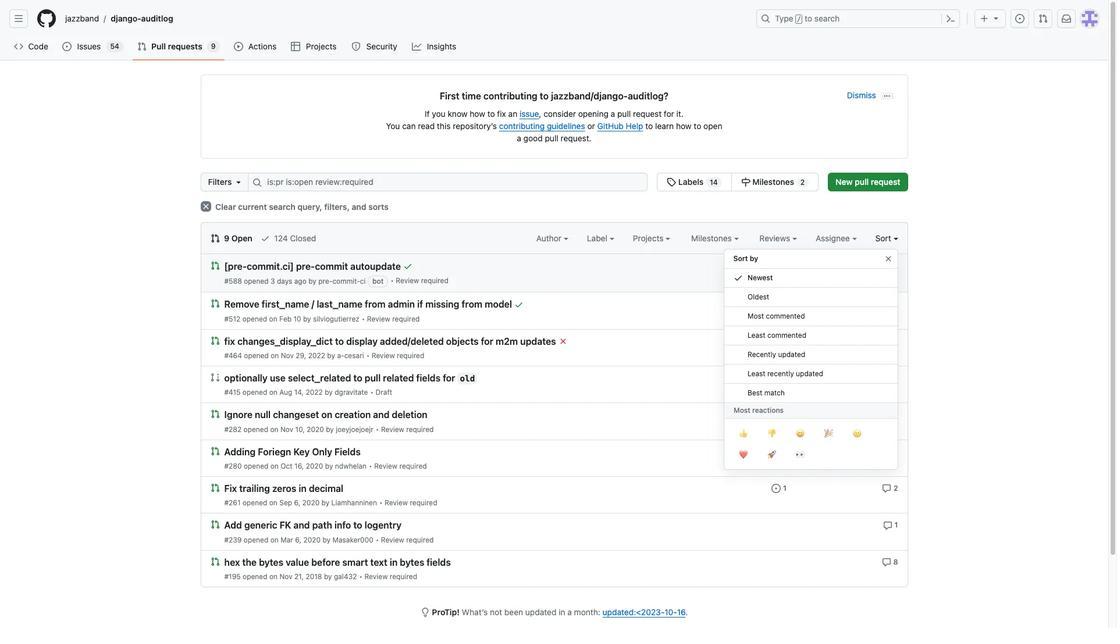 Task type: vqa. For each thing, say whether or not it's contained in the screenshot.
Feature Release Label: Beta element in the left top of the page
no



Task type: locate. For each thing, give the bounding box(es) containing it.
and
[[352, 202, 367, 212], [373, 410, 390, 421], [294, 521, 310, 531]]

0 horizontal spatial git pull request image
[[137, 42, 147, 51]]

fk
[[280, 521, 291, 531]]

2 inside the milestones 2
[[801, 178, 805, 187]]

0 vertical spatial contributing
[[484, 91, 538, 101]]

opened inside hex the bytes value before smart text in bytes fields #195             opened on nov 21, 2018 by gal432 • review required
[[243, 573, 268, 581]]

9 left the play icon
[[211, 42, 216, 51]]

review down logentry
[[381, 536, 405, 545]]

opened inside add generic fk and path info to logentry #239             opened on mar 6, 2020 by masaker000 • review required
[[244, 536, 269, 545]]

0 vertical spatial pre-
[[296, 262, 315, 272]]

9 left open
[[224, 233, 230, 243]]

check image left 124
[[261, 234, 270, 243]]

1 vertical spatial request
[[871, 177, 901, 187]]

auditlog
[[141, 13, 173, 23]]

nov left 10,
[[281, 425, 294, 434]]

projects
[[306, 41, 337, 51], [633, 233, 666, 243]]

and for filters,
[[352, 202, 367, 212]]

changes_display_dict
[[238, 336, 333, 347]]

0 vertical spatial milestones
[[753, 177, 795, 187]]

and inside ignore null changeset on creation and deletion #282             opened on nov 10, 2020 by joeyjoejoejr • review required
[[373, 410, 390, 421]]

milestones 2
[[751, 177, 805, 187]]

0 vertical spatial commented
[[766, 312, 805, 321]]

0 horizontal spatial bytes
[[259, 558, 284, 568]]

2 link for fields
[[883, 446, 899, 456]]

review required link down fix changes_display_dict to display added/deleted objects for m2m updates
[[372, 352, 425, 360]]

0 horizontal spatial and
[[294, 521, 310, 531]]

light bulb image
[[421, 608, 430, 618]]

1 vertical spatial fields
[[427, 558, 451, 568]]

bytes
[[259, 558, 284, 568], [400, 558, 425, 568]]

1 horizontal spatial request
[[871, 177, 901, 187]]

check image for 124 closed link at top left
[[261, 234, 270, 243]]

plus image
[[980, 14, 990, 23]]

1 horizontal spatial and
[[352, 202, 367, 212]]

opened
[[244, 277, 269, 286], [243, 315, 267, 323], [244, 352, 269, 360], [243, 388, 267, 397], [244, 425, 268, 434], [244, 462, 269, 471], [243, 499, 267, 508], [244, 536, 269, 545], [243, 573, 268, 581]]

open pull request element left fix
[[210, 483, 220, 493]]

in inside hex the bytes value before smart text in bytes fields #195             opened on nov 21, 2018 by gal432 • review required
[[390, 558, 398, 568]]

0 vertical spatial fields
[[417, 373, 441, 384]]

silviogutierrez link
[[313, 315, 360, 323]]

14,
[[294, 388, 304, 397]]

1 horizontal spatial /
[[312, 300, 315, 310]]

1 vertical spatial most
[[734, 406, 751, 415]]

3 open pull request element from the top
[[210, 336, 220, 346]]

1 vertical spatial milestones
[[692, 233, 734, 243]]

recently
[[748, 350, 776, 359]]

bot
[[373, 277, 384, 286]]

least up best
[[748, 370, 766, 378]]

0 horizontal spatial projects
[[306, 41, 337, 51]]

review down 11 / 11 checks ok icon
[[396, 277, 419, 285]]

on inside add generic fk and path info to logentry #239             opened on mar 6, 2020 by masaker000 • review required
[[271, 536, 279, 545]]

open pull request element left [pre-
[[210, 261, 220, 271]]

review required link for masaker000
[[381, 536, 434, 545]]

1 vertical spatial a
[[517, 133, 522, 143]]

😄
[[796, 428, 805, 440]]

0 vertical spatial 1 link
[[772, 299, 787, 309]]

most down oldest on the right top
[[748, 312, 764, 321]]

• down remove first_name / last_name from admin if missing from model link
[[362, 315, 365, 323]]

open pull request image for [pre-
[[210, 261, 220, 271]]

check image
[[261, 234, 270, 243], [734, 274, 743, 283]]

/ for type
[[797, 15, 802, 23]]

1 horizontal spatial git pull request image
[[210, 234, 220, 243]]

• inside optionally use select_related to pull related fields for old #415             opened on aug 14, 2022 by dgravitate • draft
[[371, 388, 374, 397]]

0 horizontal spatial a
[[517, 133, 522, 143]]

search inside clear current search query, filters, and sorts link
[[269, 202, 296, 212]]

4 open pull request element from the top
[[210, 409, 220, 419]]

2 vertical spatial nov
[[280, 573, 293, 581]]

1 horizontal spatial fix
[[497, 109, 506, 119]]

comment image inside 8 link
[[882, 558, 892, 567]]

open pull request element for adding foriegn key only fields
[[210, 446, 220, 456]]

check image inside 124 closed link
[[261, 234, 270, 243]]

2 open pull request image from the top
[[210, 299, 220, 309]]

for left it. at the top right
[[664, 109, 675, 119]]

for left m2m
[[481, 336, 494, 347]]

how down it. at the top right
[[676, 121, 692, 131]]

124 closed
[[272, 233, 316, 243]]

issue opened image down 🚀 link in the right of the page
[[772, 484, 781, 494]]

1 horizontal spatial milestones
[[753, 177, 795, 187]]

0 vertical spatial 9
[[211, 42, 216, 51]]

filters button
[[201, 173, 249, 192]]

1 open pull request image from the top
[[210, 447, 220, 456]]

0 horizontal spatial 3
[[271, 277, 275, 286]]

triangle down image
[[992, 13, 1001, 23], [234, 178, 244, 187]]

in inside fix trailing zeros in decimal #261             opened on sep 6, 2020 by liamhanninen • review required
[[299, 484, 307, 494]]

1 horizontal spatial 3
[[894, 411, 899, 419]]

commit
[[315, 262, 348, 272]]

type
[[775, 13, 794, 23]]

• down smart
[[359, 573, 363, 581]]

open pull request image left hex
[[210, 557, 220, 567]]

1 horizontal spatial triangle down image
[[992, 13, 1001, 23]]

learn
[[656, 121, 674, 131]]

open pull request image
[[210, 261, 220, 271], [210, 299, 220, 309], [210, 336, 220, 346], [210, 410, 220, 419], [210, 557, 220, 567]]

1 from from the left
[[365, 300, 386, 310]]

issue opened image inside the 1 link
[[772, 484, 781, 494]]

open pull request element left hex
[[210, 557, 220, 567]]

2 horizontal spatial issue opened image
[[1016, 14, 1025, 23]]

newest
[[748, 274, 773, 282]]

milestones for milestones 2
[[753, 177, 795, 187]]

comment image for remove first_name / last_name from admin if missing from model
[[882, 300, 892, 309]]

pull inside to learn how to open a good pull request.
[[545, 133, 559, 143]]

1 vertical spatial 3
[[894, 411, 899, 419]]

1 vertical spatial 2022
[[306, 388, 323, 397]]

1 horizontal spatial sort
[[876, 233, 892, 243]]

commented up recently updated
[[768, 331, 807, 340]]

0 horizontal spatial for
[[443, 373, 456, 384]]

#282
[[224, 425, 242, 434]]

1 vertical spatial 9
[[224, 233, 230, 243]]

0 horizontal spatial /
[[104, 14, 106, 24]]

remove first_name / last_name from admin if missing from model
[[224, 300, 512, 310]]

2020 inside adding foriegn key only fields #280             opened on oct 16, 2020 by ndwhelan • review required
[[306, 462, 323, 471]]

opened right #464 at the left of page
[[244, 352, 269, 360]]

8 link
[[882, 557, 899, 567]]

1 horizontal spatial check image
[[734, 274, 743, 283]]

• inside fix trailing zeros in decimal #261             opened on sep 6, 2020 by liamhanninen • review required
[[380, 499, 383, 508]]

milestones inside issue "element"
[[753, 177, 795, 187]]

review required link for a-cesari
[[372, 352, 425, 360]]

opened down optionally
[[243, 388, 267, 397]]

open pull request element
[[210, 261, 220, 271], [210, 299, 220, 309], [210, 336, 220, 346], [210, 409, 220, 419], [210, 446, 220, 456], [210, 483, 220, 493], [210, 520, 220, 530], [210, 557, 220, 567]]

issue element
[[657, 173, 819, 192]]

on left oct
[[271, 462, 279, 471]]

know
[[448, 109, 468, 119]]

type / to search
[[775, 13, 840, 23]]

open
[[232, 233, 253, 243]]

1 vertical spatial git pull request image
[[210, 234, 220, 243]]

2 link for pull
[[883, 373, 899, 382]]

remove
[[224, 300, 260, 310]]

git pull request image left pull
[[137, 42, 147, 51]]

2 horizontal spatial /
[[797, 15, 802, 23]]

14
[[710, 178, 718, 187]]

• up logentry
[[380, 499, 383, 508]]

#464             opened on nov 29, 2022 by a-cesari • review required
[[224, 352, 425, 360]]

admin
[[388, 300, 415, 310]]

#512
[[224, 315, 241, 323]]

pull right new
[[855, 177, 869, 187]]

😄 link
[[786, 424, 815, 445]]

1 vertical spatial 6,
[[295, 536, 302, 545]]

comment image inside 3 link
[[882, 411, 892, 420]]

• inside add generic fk and path info to logentry #239             opened on mar 6, 2020 by masaker000 • review required
[[376, 536, 379, 545]]

0 vertical spatial check image
[[261, 234, 270, 243]]

check image for newest link
[[734, 274, 743, 283]]

sort inside sort popup button
[[876, 233, 892, 243]]

updated:<2023-10-16 link
[[603, 608, 686, 618]]

0 horizontal spatial issue opened image
[[63, 42, 72, 51]]

[pre-commit.ci] pre-commit autoupdate
[[224, 262, 401, 272]]

0 horizontal spatial sort
[[734, 254, 748, 263]]

actions
[[249, 41, 277, 51]]

assignee button
[[816, 232, 857, 245]]

comment image for fix changes_display_dict to display added/deleted objects for m2m updates
[[883, 337, 892, 346]]

by inside sort by "menu"
[[750, 254, 759, 263]]

issue opened image for issues
[[63, 42, 72, 51]]

milestones button
[[692, 232, 739, 245]]

been
[[505, 608, 523, 618]]

None search field
[[201, 173, 819, 192]]

0 horizontal spatial in
[[299, 484, 307, 494]]

by inside add generic fk and path info to logentry #239             opened on mar 6, 2020 by masaker000 • review required
[[323, 536, 331, 545]]

projects inside popup button
[[633, 233, 666, 243]]

opened inside ignore null changeset on creation and deletion #282             opened on nov 10, 2020 by joeyjoejoejr • review required
[[244, 425, 268, 434]]

• inside hex the bytes value before smart text in bytes fields #195             opened on nov 21, 2018 by gal432 • review required
[[359, 573, 363, 581]]

• right "ndwhelan" "link"
[[369, 462, 372, 471]]

search left query,
[[269, 202, 296, 212]]

9 for 9
[[211, 42, 216, 51]]

if
[[425, 109, 430, 119]]

to up masaker000
[[354, 521, 363, 531]]

to up "a-"
[[335, 336, 344, 347]]

8 open pull request element from the top
[[210, 557, 220, 567]]

3 open pull request image from the top
[[210, 521, 220, 530]]

search right type
[[815, 13, 840, 23]]

0 vertical spatial 6,
[[294, 499, 301, 508]]

if
[[417, 300, 423, 310]]

16
[[677, 608, 686, 618]]

2 least from the top
[[748, 370, 766, 378]]

1 link up 8 link
[[884, 520, 899, 531]]

a up the github on the right top of page
[[611, 109, 616, 119]]

issue opened image
[[1016, 14, 1025, 23], [63, 42, 72, 51], [772, 484, 781, 494]]

👎
[[768, 428, 776, 440]]

most commented
[[748, 312, 805, 321]]

0 horizontal spatial 9
[[211, 42, 216, 51]]

/ inside type / to search
[[797, 15, 802, 23]]

security
[[366, 41, 397, 51]]

open pull request image for fix trailing zeros in decimal
[[210, 484, 220, 493]]

code
[[28, 41, 48, 51]]

liamhanninen
[[332, 499, 377, 508]]

1 horizontal spatial issue opened image
[[772, 484, 781, 494]]

open pull request image up draft pull request element
[[210, 336, 220, 346]]

search image
[[253, 178, 262, 187]]

0 horizontal spatial milestones
[[692, 233, 734, 243]]

from left model
[[462, 300, 483, 310]]

first_name
[[262, 300, 309, 310]]

1 horizontal spatial in
[[390, 558, 398, 568]]

1 for remove first_name / last_name from admin if missing from model
[[784, 300, 787, 309]]

review required link for liamhanninen
[[385, 499, 438, 508]]

0 vertical spatial sort
[[876, 233, 892, 243]]

for inside optionally use select_related to pull related fields for old #415             opened on aug 14, 2022 by dgravitate • draft
[[443, 373, 456, 384]]

1 vertical spatial nov
[[281, 425, 294, 434]]

2 2 link from the top
[[883, 373, 899, 382]]

1 horizontal spatial projects
[[633, 233, 666, 243]]

pre-commit-ci link
[[319, 277, 366, 286]]

9
[[211, 42, 216, 51], [224, 233, 230, 243]]

/ for jazzband
[[104, 14, 106, 24]]

check image down the sort by
[[734, 274, 743, 283]]

oldest link
[[725, 288, 898, 307]]

2 vertical spatial for
[[443, 373, 456, 384]]

review inside add generic fk and path info to logentry #239             opened on mar 6, 2020 by masaker000 • review required
[[381, 536, 405, 545]]

1 vertical spatial sort
[[734, 254, 748, 263]]

0 horizontal spatial search
[[269, 202, 296, 212]]

2 bytes from the left
[[400, 558, 425, 568]]

3 open pull request image from the top
[[210, 336, 220, 346]]

1 vertical spatial fix
[[224, 336, 235, 347]]

1 vertical spatial pre-
[[319, 277, 333, 286]]

by up 'newest'
[[750, 254, 759, 263]]

1 link up most commented
[[772, 299, 787, 309]]

git pull request image left 9 open
[[210, 234, 220, 243]]

and down draft
[[373, 410, 390, 421]]

9 open
[[222, 233, 253, 243]]

model
[[485, 300, 512, 310]]

help
[[626, 121, 644, 131]]

4 2 link from the top
[[883, 483, 899, 494]]

1 vertical spatial and
[[373, 410, 390, 421]]

2 vertical spatial in
[[559, 608, 566, 618]]

• down logentry
[[376, 536, 379, 545]]

2 vertical spatial and
[[294, 521, 310, 531]]

2 horizontal spatial for
[[664, 109, 675, 119]]

0 horizontal spatial check image
[[261, 234, 270, 243]]

pull
[[151, 41, 166, 51]]

1 vertical spatial commented
[[768, 331, 807, 340]]

check image inside newest link
[[734, 274, 743, 283]]

git pull request image
[[137, 42, 147, 51], [210, 234, 220, 243]]

on down the changes_display_dict
[[271, 352, 279, 360]]

by down only
[[325, 462, 333, 471]]

0 vertical spatial and
[[352, 202, 367, 212]]

0 vertical spatial a
[[611, 109, 616, 119]]

opened down trailing
[[243, 499, 267, 508]]

comment image for add generic fk and path info to logentry
[[884, 521, 893, 531]]

7 open pull request element from the top
[[210, 520, 220, 530]]

play image
[[234, 42, 243, 51]]

0 vertical spatial least
[[748, 331, 766, 340]]

opened down the
[[243, 573, 268, 581]]

5 open pull request image from the top
[[210, 557, 220, 567]]

0 vertical spatial how
[[470, 109, 485, 119]]

fields inside optionally use select_related to pull related fields for old #415             opened on aug 14, 2022 by dgravitate • draft
[[417, 373, 441, 384]]

5 open pull request element from the top
[[210, 446, 220, 456]]

1 horizontal spatial how
[[676, 121, 692, 131]]

#415
[[224, 388, 241, 397]]

1 vertical spatial contributing
[[499, 121, 545, 131]]

review required link for pre-commit-ci
[[396, 277, 449, 285]]

and left sorts
[[352, 202, 367, 212]]

most
[[748, 312, 764, 321], [734, 406, 751, 415]]

1 horizontal spatial bytes
[[400, 558, 425, 568]]

2 horizontal spatial in
[[559, 608, 566, 618]]

hex the bytes value before smart text in bytes fields #195             opened on nov 21, 2018 by gal432 • review required
[[224, 558, 451, 581]]

2020 right 16,
[[306, 462, 323, 471]]

jazzband
[[65, 13, 99, 23]]

1 link down 🚀 link in the right of the page
[[772, 483, 787, 494]]

•
[[391, 277, 394, 285], [362, 315, 365, 323], [367, 352, 370, 360], [371, 388, 374, 397], [376, 425, 379, 434], [369, 462, 372, 471], [380, 499, 383, 508], [376, 536, 379, 545], [359, 573, 363, 581]]

in left month:
[[559, 608, 566, 618]]

1 vertical spatial issue opened image
[[63, 42, 72, 51]]

assignee
[[816, 233, 853, 243]]

🚀 link
[[758, 445, 786, 466]]

open pull request image left [pre-
[[210, 261, 220, 271]]

pull down contributing guidelines link
[[545, 133, 559, 143]]

1 horizontal spatial 9
[[224, 233, 230, 243]]

1 bytes from the left
[[259, 558, 284, 568]]

10-
[[665, 608, 677, 618]]

on
[[269, 315, 277, 323], [271, 352, 279, 360], [269, 388, 278, 397], [322, 410, 333, 421], [270, 425, 279, 434], [271, 462, 279, 471], [269, 499, 278, 508], [271, 536, 279, 545], [270, 573, 278, 581]]

3 2 link from the top
[[883, 446, 899, 456]]

open pull request image left adding
[[210, 447, 220, 456]]

key
[[294, 447, 310, 458]]

commented for most commented
[[766, 312, 805, 321]]

4 open pull request image from the top
[[210, 410, 220, 419]]

1 open pull request image from the top
[[210, 261, 220, 271]]

add
[[224, 521, 242, 531]]

open pull request element up draft pull request element
[[210, 336, 220, 346]]

0 vertical spatial 2022
[[308, 352, 325, 360]]

2 vertical spatial issue opened image
[[772, 484, 781, 494]]

2018
[[306, 573, 322, 581]]

2020 down decimal
[[302, 499, 320, 508]]

sort for sort by
[[734, 254, 748, 263]]

6 open pull request element from the top
[[210, 483, 220, 493]]

0 horizontal spatial triangle down image
[[234, 178, 244, 187]]

review down text on the bottom of the page
[[365, 573, 388, 581]]

list
[[61, 9, 750, 28]]

/ inside 'jazzband / django-auditlog'
[[104, 14, 106, 24]]

1 vertical spatial 1
[[784, 484, 787, 493]]

11 / 11 checks ok image
[[403, 262, 413, 271]]

zeros
[[272, 484, 297, 494]]

1 least from the top
[[748, 331, 766, 340]]

by inside fix trailing zeros in decimal #261             opened on sep 6, 2020 by liamhanninen • review required
[[322, 499, 330, 508]]

milestones inside popup button
[[692, 233, 734, 243]]

sort by
[[734, 254, 759, 263]]

review down the deletion
[[381, 425, 405, 434]]

0 vertical spatial most
[[748, 312, 764, 321]]

auditlog?
[[628, 91, 669, 101]]

0 horizontal spatial pre-
[[296, 262, 315, 272]]

how inside to learn how to open a good pull request.
[[676, 121, 692, 131]]

least for least recently updated
[[748, 370, 766, 378]]

1 for fix trailing zeros in decimal
[[784, 484, 787, 493]]

2 open pull request image from the top
[[210, 484, 220, 493]]

review required link for joeyjoejoejr
[[381, 425, 434, 434]]

2020 right 10,
[[307, 425, 324, 434]]

nov inside hex the bytes value before smart text in bytes fields #195             opened on nov 21, 2018 by gal432 • review required
[[280, 573, 293, 581]]

open pull request element left ignore
[[210, 409, 220, 419]]

nov left 29,
[[281, 352, 294, 360]]

by down path
[[323, 536, 331, 545]]

by inside hex the bytes value before smart text in bytes fields #195             opened on nov 21, 2018 by gal432 • review required
[[324, 573, 332, 581]]

issue opened image left git pull request image
[[1016, 14, 1025, 23]]

projects right table image
[[306, 41, 337, 51]]

2 link
[[883, 336, 899, 346], [883, 373, 899, 382], [883, 446, 899, 456], [883, 483, 899, 494]]

commented for least commented
[[768, 331, 807, 340]]

path
[[312, 521, 332, 531]]

by down the select_related
[[325, 388, 333, 397]]

2022 right 29,
[[308, 352, 325, 360]]

recently
[[768, 370, 794, 378]]

pre- down commit
[[319, 277, 333, 286]]

0 horizontal spatial from
[[365, 300, 386, 310]]

2 vertical spatial 1
[[895, 521, 899, 530]]

use
[[270, 373, 286, 384]]

open pull request element for remove first_name / last_name from admin if missing from model
[[210, 299, 220, 309]]

comment image inside 4 link
[[882, 300, 892, 309]]

m2m
[[496, 336, 518, 347]]

0 vertical spatial search
[[815, 13, 840, 23]]

review required link up logentry
[[385, 499, 438, 508]]

open pull request element for add generic fk and path info to logentry
[[210, 520, 220, 530]]

nov
[[281, 352, 294, 360], [281, 425, 294, 434], [280, 573, 293, 581]]

0 vertical spatial open pull request image
[[210, 447, 220, 456]]

open pull request image left 'remove'
[[210, 299, 220, 309]]

a left month:
[[568, 608, 572, 618]]

triangle down image left search icon
[[234, 178, 244, 187]]

2 open pull request element from the top
[[210, 299, 220, 309]]

trailing
[[239, 484, 270, 494]]

to
[[805, 13, 813, 23], [540, 91, 549, 101], [488, 109, 495, 119], [646, 121, 653, 131], [694, 121, 702, 131], [335, 336, 344, 347], [354, 373, 363, 384], [354, 521, 363, 531]]

2 horizontal spatial and
[[373, 410, 390, 421]]

review
[[396, 277, 419, 285], [367, 315, 391, 323], [372, 352, 395, 360], [381, 425, 405, 434], [374, 462, 398, 471], [385, 499, 408, 508], [381, 536, 405, 545], [365, 573, 388, 581]]

by down ignore null changeset on creation and deletion link
[[326, 425, 334, 434]]

open pull request image
[[210, 447, 220, 456], [210, 484, 220, 493], [210, 521, 220, 530]]

open
[[704, 121, 723, 131]]

fix up #464 at the left of page
[[224, 336, 235, 347]]

open pull request image left ignore
[[210, 410, 220, 419]]

author
[[537, 233, 564, 243]]

reactions
[[753, 406, 784, 415]]

review required link down admin
[[367, 315, 420, 323]]

issue opened image left issues
[[63, 42, 72, 51]]

open pull request element for fix changes_display_dict to display added/deleted objects for m2m updates
[[210, 336, 220, 346]]

2022 down the select_related
[[306, 388, 323, 397]]

on left 'sep'
[[269, 499, 278, 508]]

updated up the least recently updated
[[778, 350, 806, 359]]

code image
[[14, 42, 23, 51]]

0 vertical spatial 1
[[784, 300, 787, 309]]

review up logentry
[[385, 499, 408, 508]]

request up help
[[633, 109, 662, 119]]

sort inside sort by "menu"
[[734, 254, 748, 263]]

• inside ignore null changeset on creation and deletion #282             opened on nov 10, 2020 by joeyjoejoejr • review required
[[376, 425, 379, 434]]

best
[[748, 389, 763, 398]]

how up repository's
[[470, 109, 485, 119]]

milestones up the sort by
[[692, 233, 734, 243]]

/ right type
[[797, 15, 802, 23]]

2020 inside ignore null changeset on creation and deletion #282             opened on nov 10, 2020 by joeyjoejoejr • review required
[[307, 425, 324, 434]]

opening
[[579, 109, 609, 119]]

opened down generic
[[244, 536, 269, 545]]

open pull request image for fix
[[210, 336, 220, 346]]

fix left the an
[[497, 109, 506, 119]]

#588
[[224, 277, 242, 286]]

2
[[801, 178, 805, 187], [894, 337, 899, 346], [894, 374, 899, 382], [894, 447, 899, 456], [894, 484, 899, 493]]

1 link
[[772, 299, 787, 309], [772, 483, 787, 494], [884, 520, 899, 531]]

1 vertical spatial least
[[748, 370, 766, 378]]

open pull request element left add
[[210, 520, 220, 530]]

related
[[383, 373, 414, 384]]

new pull request
[[836, 177, 901, 187]]

1 open pull request element from the top
[[210, 261, 220, 271]]

0 vertical spatial projects
[[306, 41, 337, 51]]

1 vertical spatial how
[[676, 121, 692, 131]]

issue opened image for 1
[[772, 484, 781, 494]]

projects button
[[633, 232, 671, 245]]

triangle down image inside filters popup button
[[234, 178, 244, 187]]

1 up 8
[[895, 521, 899, 530]]

8 / 8 checks ok image
[[515, 300, 524, 309]]

review required link down the deletion
[[381, 425, 434, 434]]

9 for 9 open
[[224, 233, 230, 243]]

1 vertical spatial check image
[[734, 274, 743, 283]]

contributing down issue link
[[499, 121, 545, 131]]

comment image
[[882, 300, 892, 309], [883, 337, 892, 346], [882, 411, 892, 420], [883, 484, 892, 494], [884, 521, 893, 531], [882, 558, 892, 567]]

open pull request image for adding foriegn key only fields
[[210, 447, 220, 456]]

pre- up ago
[[296, 262, 315, 272]]



Task type: describe. For each thing, give the bounding box(es) containing it.
you
[[432, 109, 446, 119]]

opened inside adding foriegn key only fields #280             opened on oct 16, 2020 by ndwhelan • review required
[[244, 462, 269, 471]]

to inside add generic fk and path info to logentry #239             opened on mar 6, 2020 by masaker000 • review required
[[354, 521, 363, 531]]

6, inside fix trailing zeros in decimal #261             opened on sep 6, 2020 by liamhanninen • review required
[[294, 499, 301, 508]]

milestone image
[[741, 178, 751, 187]]

a inside to learn how to open a good pull request.
[[517, 133, 522, 143]]

2 from from the left
[[462, 300, 483, 310]]

none search field containing filters
[[201, 173, 819, 192]]

fix changes_display_dict to display added/deleted objects for m2m updates link
[[224, 336, 556, 347]]

required inside ignore null changeset on creation and deletion #282             opened on nov 10, 2020 by joeyjoejoejr • review required
[[407, 425, 434, 434]]

0 vertical spatial nov
[[281, 352, 294, 360]]

on left creation
[[322, 410, 333, 421]]

29,
[[296, 352, 306, 360]]

fields inside hex the bytes value before smart text in bytes fields #195             opened on nov 21, 2018 by gal432 • review required
[[427, 558, 451, 568]]

homepage image
[[37, 9, 56, 28]]

ci
[[360, 277, 366, 286]]

notifications image
[[1062, 14, 1072, 23]]

author button
[[537, 232, 569, 245]]

🎉
[[825, 428, 833, 440]]

on inside optionally use select_related to pull related fields for old #415             opened on aug 14, 2022 by dgravitate • draft
[[269, 388, 278, 397]]

nov inside ignore null changeset on creation and deletion #282             opened on nov 10, 2020 by joeyjoejoejr • review required
[[281, 425, 294, 434]]

least for least commented
[[748, 331, 766, 340]]

#512             opened on feb 10 by silviogutierrez • review required
[[224, 315, 420, 323]]

open pull request element for [pre-commit.ci] pre-commit autoupdate
[[210, 261, 220, 271]]

most for most reactions
[[734, 406, 751, 415]]

👀 link
[[786, 445, 815, 466]]

joeyjoejoejr link
[[336, 425, 374, 434]]

1 vertical spatial updated
[[796, 370, 823, 378]]

github help link
[[598, 121, 644, 131]]

shield image
[[352, 42, 361, 51]]

this
[[437, 121, 451, 131]]

opened down 'remove'
[[243, 315, 267, 323]]

2022 inside optionally use select_related to pull related fields for old #415             opened on aug 14, 2022 by dgravitate • draft
[[306, 388, 323, 397]]

gal432 link
[[334, 573, 357, 581]]

clear current search query, filters, and sorts link
[[201, 201, 389, 212]]

0 vertical spatial request
[[633, 109, 662, 119]]

you
[[386, 121, 400, 131]]

2 link for decimal
[[883, 483, 899, 494]]

clear current search query, filters, and sorts
[[213, 202, 389, 212]]

opened down "commit.ci]"
[[244, 277, 269, 286]]

10,
[[295, 425, 305, 434]]

0 vertical spatial triangle down image
[[992, 13, 1001, 23]]

review required link for gal432
[[365, 573, 417, 581]]

insights
[[427, 41, 457, 51]]

to up ','
[[540, 91, 549, 101]]

ignore
[[224, 410, 253, 421]]

2020 inside fix trailing zeros in decimal #261             opened on sep 6, 2020 by liamhanninen • review required
[[302, 499, 320, 508]]

new pull request link
[[828, 173, 908, 192]]

😕 link
[[843, 424, 872, 445]]

recently updated link
[[725, 346, 898, 365]]

dismiss
[[848, 90, 877, 100]]

by inside ignore null changeset on creation and deletion #282             opened on nov 10, 2020 by joeyjoejoejr • review required
[[326, 425, 334, 434]]

text
[[371, 558, 388, 568]]

by inside adding foriegn key only fields #280             opened on oct 16, 2020 by ndwhelan • review required
[[325, 462, 333, 471]]

Search all issues text field
[[248, 173, 648, 192]]

Issues search field
[[248, 173, 648, 192]]

table image
[[291, 42, 301, 51]]

on left feb
[[269, 315, 277, 323]]

to learn how to open a good pull request.
[[517, 121, 723, 143]]

on inside adding foriegn key only fields #280             opened on oct 16, 2020 by ndwhelan • review required
[[271, 462, 279, 471]]

oct
[[281, 462, 293, 471]]

• right cesari
[[367, 352, 370, 360]]

fields
[[335, 447, 361, 458]]

foriegn
[[258, 447, 291, 458]]

2 vertical spatial updated
[[526, 608, 557, 618]]

filters
[[208, 177, 232, 187]]

mar
[[281, 536, 293, 545]]

👀
[[796, 449, 805, 460]]

0 vertical spatial 3
[[271, 277, 275, 286]]

to left open
[[694, 121, 702, 131]]

ndwhelan
[[335, 462, 367, 471]]

ago
[[294, 277, 307, 286]]

draft pull request element
[[210, 373, 220, 382]]

on inside fix trailing zeros in decimal #261             opened on sep 6, 2020 by liamhanninen • review required
[[269, 499, 278, 508]]

0 vertical spatial issue opened image
[[1016, 14, 1025, 23]]

by right ago
[[309, 277, 317, 286]]

[pre-commit.ci] pre-commit autoupdate link
[[224, 262, 401, 272]]

1 2 link from the top
[[883, 336, 899, 346]]

closed
[[290, 233, 316, 243]]

to inside optionally use select_related to pull related fields for old #415             opened on aug 14, 2022 by dgravitate • draft
[[354, 373, 363, 384]]

least recently updated link
[[725, 365, 898, 384]]

hex
[[224, 558, 240, 568]]

0 vertical spatial for
[[664, 109, 675, 119]]

sort for sort
[[876, 233, 892, 243]]

.
[[686, 608, 688, 618]]

#464
[[224, 352, 242, 360]]

required inside adding foriegn key only fields #280             opened on oct 16, 2020 by ndwhelan • review required
[[400, 462, 427, 471]]

comment image for ignore null changeset on creation and deletion
[[882, 411, 892, 420]]

0 vertical spatial fix
[[497, 109, 506, 119]]

most for most commented
[[748, 312, 764, 321]]

and for creation
[[373, 410, 390, 421]]

pull up github help 'link'
[[618, 109, 631, 119]]

git pull request image
[[1039, 14, 1048, 23]]

jazzband / django-auditlog
[[65, 13, 173, 24]]

required inside hex the bytes value before smart text in bytes fields #195             opened on nov 21, 2018 by gal432 • review required
[[390, 573, 417, 581]]

6, inside add generic fk and path info to logentry #239             opened on mar 6, 2020 by masaker000 • review required
[[295, 536, 302, 545]]

optionally use select_related to pull related fields for old #415             opened on aug 14, 2022 by dgravitate • draft
[[224, 373, 475, 397]]

repository's
[[453, 121, 497, 131]]

1 horizontal spatial for
[[481, 336, 494, 347]]

required inside fix trailing zeros in decimal #261             opened on sep 6, 2020 by liamhanninen • review required
[[410, 499, 438, 508]]

124 closed link
[[261, 232, 316, 245]]

most reactions
[[734, 406, 784, 415]]

#280
[[224, 462, 242, 471]]

1 / 6 checks ok image
[[559, 337, 568, 346]]

feb
[[279, 315, 292, 323]]

2 horizontal spatial a
[[611, 109, 616, 119]]

issue opened image
[[772, 300, 781, 309]]

and inside add generic fk and path info to logentry #239             opened on mar 6, 2020 by masaker000 • review required
[[294, 521, 310, 531]]

you can read this repository's contributing guidelines or github help
[[386, 121, 644, 131]]

❤️ link
[[729, 445, 758, 466]]

least commented
[[748, 331, 807, 340]]

pull inside new pull request link
[[855, 177, 869, 187]]

draft pull request image
[[210, 373, 220, 382]]

open pull request element for hex the bytes value before smart text in bytes fields
[[210, 557, 220, 567]]

sep
[[280, 499, 292, 508]]

label button
[[587, 232, 615, 245]]

silviogutierrez
[[313, 315, 360, 323]]

review down fix changes_display_dict to display added/deleted objects for m2m updates link
[[372, 352, 395, 360]]

command palette image
[[947, 14, 956, 23]]

0 vertical spatial git pull request image
[[137, 42, 147, 51]]

comment image for fix trailing zeros in decimal
[[883, 484, 892, 494]]

review down the 'remove first_name / last_name from admin if missing from model'
[[367, 315, 391, 323]]

to right help
[[646, 121, 653, 131]]

milestones for milestones
[[692, 233, 734, 243]]

54
[[110, 42, 119, 51]]

2 vertical spatial 1 link
[[884, 520, 899, 531]]

masaker000 link
[[333, 536, 374, 545]]

open pull request image for add generic fk and path info to logentry
[[210, 521, 220, 530]]

opened inside optionally use select_related to pull related fields for old #415             opened on aug 14, 2022 by dgravitate • draft
[[243, 388, 267, 397]]

joeyjoejoejr
[[336, 425, 374, 434]]

updated:<2023-
[[603, 608, 665, 618]]

updates
[[521, 336, 556, 347]]

old
[[460, 374, 475, 384]]

added/deleted
[[380, 336, 444, 347]]

list containing jazzband
[[61, 9, 750, 28]]

first
[[440, 91, 460, 101]]

2 vertical spatial a
[[568, 608, 572, 618]]

it.
[[677, 109, 684, 119]]

by inside optionally use select_related to pull related fields for old #415             opened on aug 14, 2022 by dgravitate • draft
[[325, 388, 333, 397]]

x image
[[201, 201, 211, 212]]

2020 inside add generic fk and path info to logentry #239             opened on mar 6, 2020 by masaker000 • review required
[[304, 536, 321, 545]]

by left "a-"
[[327, 352, 335, 360]]

review inside adding foriegn key only fields #280             opened on oct 16, 2020 by ndwhelan • review required
[[374, 462, 398, 471]]

1 horizontal spatial pre-
[[319, 277, 333, 286]]

open pull request element for fix trailing zeros in decimal
[[210, 483, 220, 493]]

🎉 link
[[815, 424, 843, 445]]

on inside hex the bytes value before smart text in bytes fields #195             opened on nov 21, 2018 by gal432 • review required
[[270, 573, 278, 581]]

review required link for silviogutierrez
[[367, 315, 420, 323]]

pull inside optionally use select_related to pull related fields for old #415             opened on aug 14, 2022 by dgravitate • draft
[[365, 373, 381, 384]]

• right bot
[[391, 277, 394, 285]]

autoupdate
[[351, 262, 401, 272]]

👎 link
[[758, 424, 786, 445]]

124
[[274, 233, 288, 243]]

open pull request element for ignore null changeset on creation and deletion
[[210, 409, 220, 419]]

• inside adding foriegn key only fields #280             opened on oct 16, 2020 by ndwhelan • review required
[[369, 462, 372, 471]]

pull requests
[[151, 41, 202, 51]]

to up repository's
[[488, 109, 495, 119]]

dgravitate link
[[335, 388, 368, 397]]

sort by menu
[[724, 245, 899, 480]]

labels
[[679, 177, 704, 187]]

issue
[[520, 109, 539, 119]]

open pull request image for remove
[[210, 299, 220, 309]]

close menu image
[[884, 254, 893, 264]]

0 vertical spatial updated
[[778, 350, 806, 359]]

👍 link
[[729, 424, 758, 445]]

review required link for ndwhelan
[[374, 462, 427, 471]]

good
[[524, 133, 543, 143]]

on down null
[[270, 425, 279, 434]]

a-cesari link
[[337, 352, 364, 360]]

git pull request image inside 9 open link
[[210, 234, 220, 243]]

clear
[[215, 202, 236, 212]]

by right 10
[[303, 315, 311, 323]]

adding foriegn key only fields #280             opened on oct 16, 2020 by ndwhelan • review required
[[224, 447, 427, 471]]

0 horizontal spatial how
[[470, 109, 485, 119]]

fix trailing zeros in decimal #261             opened on sep 6, 2020 by liamhanninen • review required
[[224, 484, 438, 508]]

or
[[588, 121, 595, 131]]

review inside hex the bytes value before smart text in bytes fields #195             opened on nov 21, 2018 by gal432 • review required
[[365, 573, 388, 581]]

adding foriegn key only fields link
[[224, 447, 361, 458]]

review inside fix trailing zeros in decimal #261             opened on sep 6, 2020 by liamhanninen • review required
[[385, 499, 408, 508]]

graph image
[[412, 42, 422, 51]]

fix
[[224, 484, 237, 494]]

1 link for fix trailing zeros in decimal
[[772, 483, 787, 494]]

#239
[[224, 536, 242, 545]]

1 link for remove first_name / last_name from admin if missing from model
[[772, 299, 787, 309]]

required inside add generic fk and path info to logentry #239             opened on mar 6, 2020 by masaker000 • review required
[[406, 536, 434, 545]]

tag image
[[667, 178, 677, 187]]

issue link
[[520, 109, 539, 119]]

ndwhelan link
[[335, 462, 367, 471]]

opened inside fix trailing zeros in decimal #261             opened on sep 6, 2020 by liamhanninen • review required
[[243, 499, 267, 508]]

info
[[335, 521, 351, 531]]

review inside ignore null changeset on creation and deletion #282             opened on nov 10, 2020 by joeyjoejoejr • review required
[[381, 425, 405, 434]]

to right type
[[805, 13, 813, 23]]



